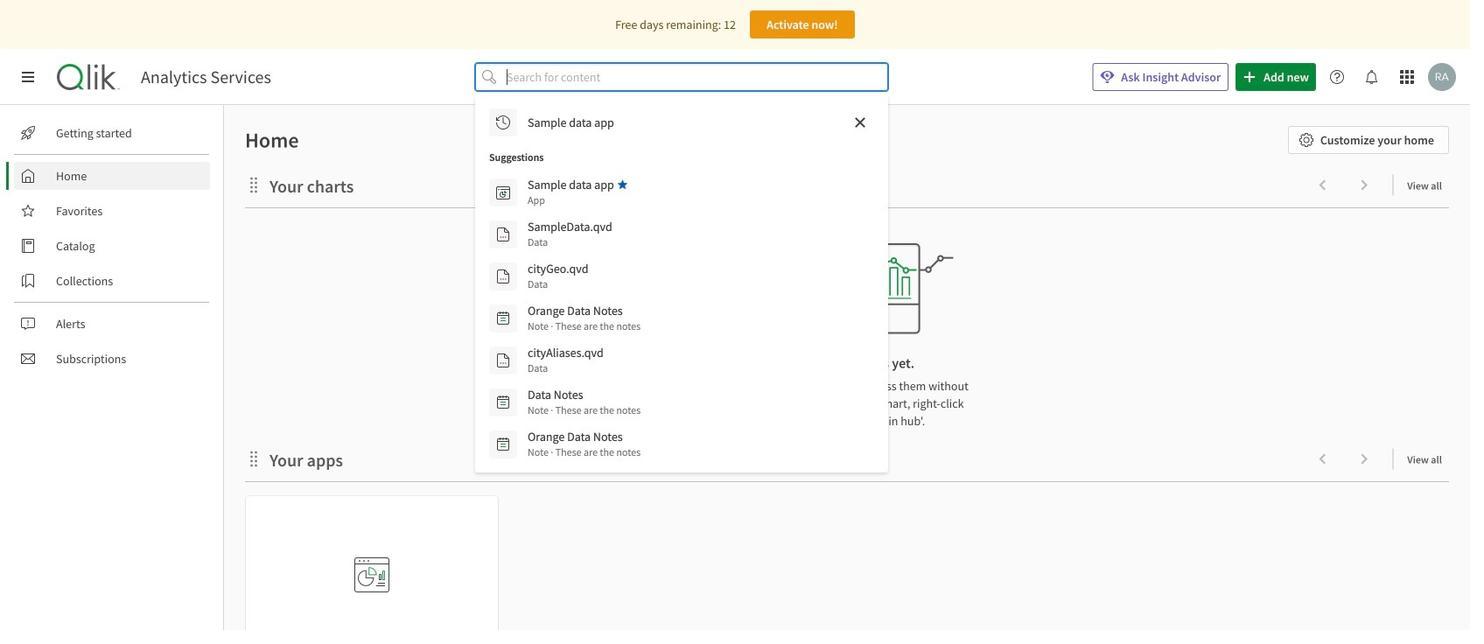 Task type: describe. For each thing, give the bounding box(es) containing it.
ruby anderson image
[[1428, 63, 1456, 91]]

move collection image
[[245, 450, 263, 468]]

favorited item image
[[618, 179, 628, 190]]

cityaliases.qvd element
[[528, 345, 604, 361]]

move collection image
[[245, 176, 263, 194]]

sampledata.qvd element
[[528, 219, 612, 235]]

sample data app element
[[528, 177, 614, 193]]



Task type: locate. For each thing, give the bounding box(es) containing it.
2 these are the notes element from the top
[[528, 403, 641, 418]]

recently searched item image
[[496, 116, 510, 130]]

these are the notes element down data notes element
[[528, 445, 641, 460]]

1 orange data notes element from the top
[[528, 303, 623, 319]]

2 orange data notes element from the top
[[528, 429, 623, 445]]

0 vertical spatial these are the notes element
[[528, 319, 641, 334]]

these are the notes element down cityaliases.qvd element
[[528, 403, 641, 418]]

these are the notes element for second orange data notes element from the bottom of the page
[[528, 319, 641, 334]]

orange data notes element down data notes element
[[528, 429, 623, 445]]

analytics services element
[[141, 67, 271, 88]]

0 vertical spatial orange data notes element
[[528, 303, 623, 319]]

citygeo.qvd element
[[528, 261, 588, 277]]

close sidebar menu image
[[21, 70, 35, 84]]

data notes element
[[528, 387, 583, 403]]

main content
[[217, 105, 1470, 630]]

1 vertical spatial these are the notes element
[[528, 403, 641, 418]]

1 these are the notes element from the top
[[528, 319, 641, 334]]

these are the notes element
[[528, 319, 641, 334], [528, 403, 641, 418], [528, 445, 641, 460]]

these are the notes element up cityaliases.qvd element
[[528, 319, 641, 334]]

1 vertical spatial orange data notes element
[[528, 429, 623, 445]]

orange data notes element
[[528, 303, 623, 319], [528, 429, 623, 445]]

orange data notes element up cityaliases.qvd element
[[528, 303, 623, 319]]

2 vertical spatial these are the notes element
[[528, 445, 641, 460]]

navigation pane element
[[0, 112, 223, 380]]

these are the notes element for 2nd orange data notes element from the top
[[528, 445, 641, 460]]

these are the notes element for data notes element
[[528, 403, 641, 418]]

3 these are the notes element from the top
[[528, 445, 641, 460]]

list box
[[482, 102, 881, 466]]

Search for content text field
[[503, 63, 888, 91]]



Task type: vqa. For each thing, say whether or not it's contained in the screenshot.
the rightmost menu item
no



